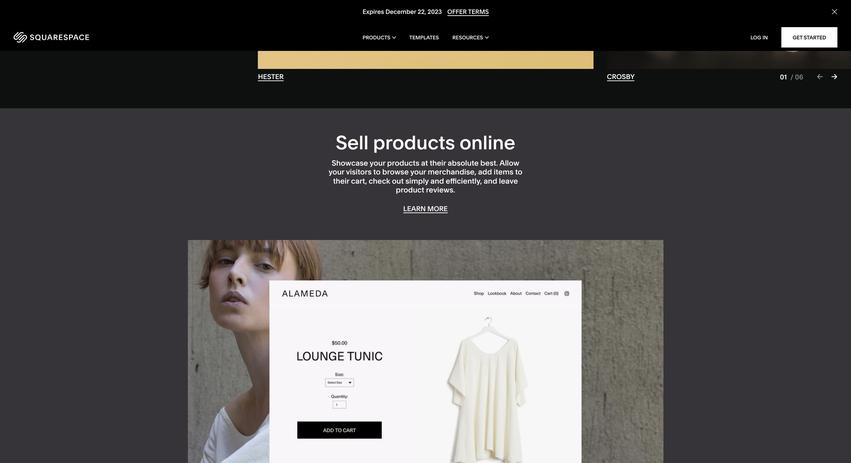 Task type: describe. For each thing, give the bounding box(es) containing it.
log             in link
[[751, 34, 769, 41]]

leave
[[499, 177, 518, 186]]

out
[[392, 177, 404, 186]]

log             in
[[751, 34, 769, 41]]

product
[[396, 186, 425, 195]]

learn more link
[[404, 205, 448, 214]]

resources button
[[453, 24, 489, 51]]

efficiently,
[[446, 177, 482, 186]]

hester button
[[258, 73, 284, 81]]

showcase
[[332, 159, 368, 168]]

templates link
[[410, 24, 439, 51]]

hester
[[258, 73, 284, 81]]

crosby
[[608, 73, 635, 81]]

→
[[832, 72, 838, 81]]

showcase your products at their absolute best. allow your visitors to browse your merchandise, add items to their cart, check out simply and efficiently, and leave product reviews.
[[329, 159, 523, 195]]

at
[[422, 159, 428, 168]]

log
[[751, 34, 762, 41]]

sell products online
[[336, 131, 516, 154]]

learn
[[404, 205, 426, 213]]

squarespace logo image
[[14, 32, 89, 43]]

templates
[[410, 34, 439, 41]]

2 webshop product ui image from the top
[[269, 281, 582, 464]]

learn more
[[404, 205, 448, 213]]

0 horizontal spatial your
[[329, 168, 345, 177]]

resources
[[453, 34, 484, 41]]

squarespace logo link
[[14, 32, 179, 43]]

crosby button
[[608, 73, 635, 81]]

01
[[781, 73, 788, 81]]

visitors
[[346, 168, 372, 177]]

best.
[[481, 159, 498, 168]]

expires december 22, 2023
[[363, 8, 442, 16]]

1 horizontal spatial your
[[370, 159, 386, 168]]

cart,
[[351, 177, 367, 186]]

online
[[460, 131, 516, 154]]

hester template image
[[258, 0, 594, 69]]

in
[[763, 34, 769, 41]]

1 to from the left
[[374, 168, 381, 177]]

sell
[[336, 131, 369, 154]]

products inside showcase your products at their absolute best. allow your visitors to browse your merchandise, add items to their cart, check out simply and efficiently, and leave product reviews.
[[388, 159, 420, 168]]

merchandise,
[[428, 168, 477, 177]]

fashion shot image
[[188, 241, 664, 464]]

0 vertical spatial products
[[373, 131, 456, 154]]

crosby template image
[[608, 0, 852, 69]]



Task type: locate. For each thing, give the bounding box(es) containing it.
offer terms
[[448, 8, 489, 16]]

06
[[796, 73, 804, 81]]

and right 'simply'
[[431, 177, 444, 186]]

1 webshop product ui image from the top
[[269, 281, 582, 439]]

2 to from the left
[[516, 168, 523, 177]]

1 horizontal spatial to
[[516, 168, 523, 177]]

get started link
[[782, 27, 838, 48]]

products
[[373, 131, 456, 154], [388, 159, 420, 168]]

1 horizontal spatial and
[[484, 177, 498, 186]]

/
[[791, 73, 794, 81]]

2 and from the left
[[484, 177, 498, 186]]

their
[[430, 159, 446, 168], [333, 177, 350, 186]]

0 horizontal spatial and
[[431, 177, 444, 186]]

your up product
[[411, 168, 426, 177]]

to
[[374, 168, 381, 177], [516, 168, 523, 177]]

add
[[479, 168, 492, 177]]

their left cart,
[[333, 177, 350, 186]]

and
[[431, 177, 444, 186], [484, 177, 498, 186]]

0 horizontal spatial their
[[333, 177, 350, 186]]

your left visitors at left top
[[329, 168, 345, 177]]

simply
[[406, 177, 429, 186]]

expires
[[363, 8, 384, 16]]

2 horizontal spatial your
[[411, 168, 426, 177]]

22,
[[418, 8, 426, 16]]

to right items
[[516, 168, 523, 177]]

products up out
[[388, 159, 420, 168]]

1 horizontal spatial their
[[430, 159, 446, 168]]

browse
[[383, 168, 409, 177]]

december
[[386, 8, 416, 16]]

products up at
[[373, 131, 456, 154]]

webshop product ui image
[[269, 281, 582, 439], [269, 281, 582, 464]]

terms
[[468, 8, 489, 16]]

more
[[428, 205, 448, 213]]

0 horizontal spatial to
[[374, 168, 381, 177]]

your up check
[[370, 159, 386, 168]]

1 vertical spatial their
[[333, 177, 350, 186]]

and down best.
[[484, 177, 498, 186]]

0 vertical spatial their
[[430, 159, 446, 168]]

items
[[494, 168, 514, 177]]

→ button
[[832, 72, 838, 81]]

check
[[369, 177, 391, 186]]

products button
[[363, 24, 396, 51]]

to right visitors at left top
[[374, 168, 381, 177]]

your
[[370, 159, 386, 168], [329, 168, 345, 177], [411, 168, 426, 177]]

1 and from the left
[[431, 177, 444, 186]]

offer
[[448, 8, 467, 16]]

offer terms link
[[448, 8, 489, 16]]

2023
[[428, 8, 442, 16]]

absolute
[[448, 159, 479, 168]]

reviews.
[[426, 186, 456, 195]]

/ 06
[[791, 73, 804, 81]]

get
[[793, 34, 803, 41]]

1 vertical spatial products
[[388, 159, 420, 168]]

allow
[[500, 159, 520, 168]]

their right at
[[430, 159, 446, 168]]

products
[[363, 34, 391, 41]]

get started
[[793, 34, 827, 41]]

started
[[805, 34, 827, 41]]



Task type: vqa. For each thing, say whether or not it's contained in the screenshot.
rightmost the their
yes



